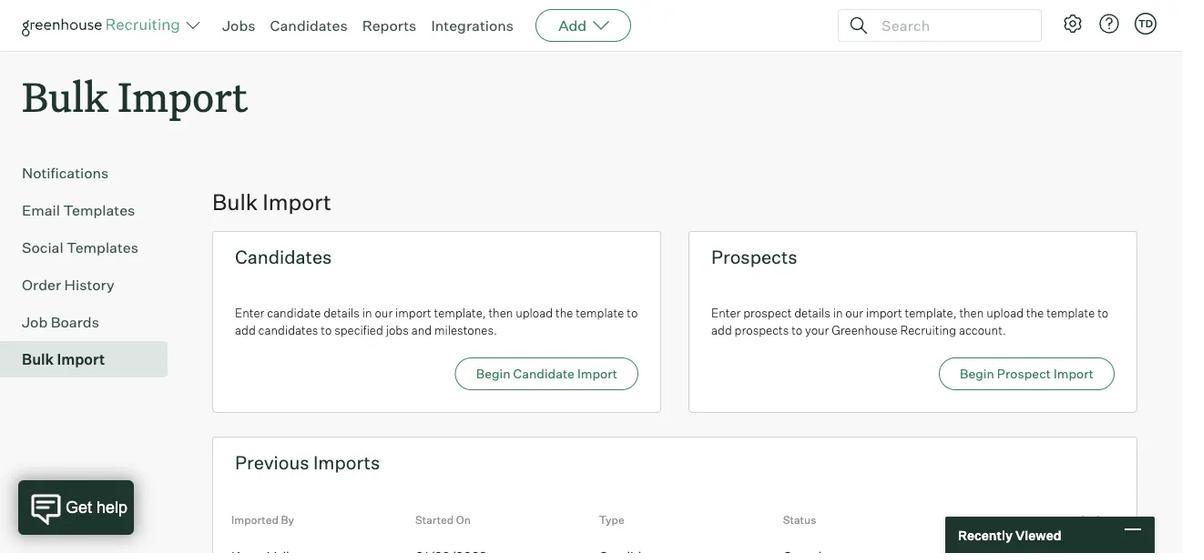 Task type: locate. For each thing, give the bounding box(es) containing it.
begin
[[476, 366, 510, 382], [960, 366, 994, 382]]

prospects
[[735, 323, 789, 338]]

begin down account. in the right of the page
[[960, 366, 994, 382]]

our for prospects
[[845, 306, 863, 320]]

in inside enter candidate details in our import template, then upload the template to add candidates to specified jobs and milestones.
[[362, 306, 372, 320]]

order history link
[[22, 274, 160, 296]]

1 horizontal spatial enter
[[711, 306, 741, 320]]

1 enter from the left
[[235, 306, 264, 320]]

add left the candidates
[[235, 323, 256, 338]]

then for candidates
[[489, 306, 513, 320]]

then up milestones.
[[489, 306, 513, 320]]

order
[[22, 276, 61, 294]]

add inside 'enter prospect details in our import template, then upload the template to add prospects to your greenhouse recruiting account.'
[[711, 323, 732, 338]]

details for candidates
[[324, 306, 360, 320]]

1 then from the left
[[489, 306, 513, 320]]

details up specified
[[324, 306, 360, 320]]

details
[[324, 306, 360, 320], [794, 306, 830, 320]]

begin left candidate
[[476, 366, 510, 382]]

account.
[[959, 323, 1006, 338]]

in
[[362, 306, 372, 320], [833, 306, 843, 320]]

1 horizontal spatial the
[[1026, 306, 1044, 320]]

1 begin from the left
[[476, 366, 510, 382]]

0 horizontal spatial in
[[362, 306, 372, 320]]

begin prospect import
[[960, 366, 1094, 382]]

upload
[[516, 306, 553, 320], [986, 306, 1024, 320]]

begin candidate import button
[[455, 358, 638, 391]]

0 vertical spatial bulk
[[22, 69, 108, 123]]

1 horizontal spatial begin
[[960, 366, 994, 382]]

template up begin prospect import
[[1046, 306, 1095, 320]]

enter up prospects
[[711, 306, 741, 320]]

templates
[[63, 201, 135, 220], [67, 239, 138, 257]]

1 horizontal spatial then
[[959, 306, 984, 320]]

2 in from the left
[[833, 306, 843, 320]]

upload up account. in the right of the page
[[986, 306, 1024, 320]]

greenhouse
[[832, 323, 898, 338]]

details inside 'enter prospect details in our import template, then upload the template to add prospects to your greenhouse recruiting account.'
[[794, 306, 830, 320]]

started on
[[415, 514, 471, 527]]

0 horizontal spatial then
[[489, 306, 513, 320]]

2 import from the left
[[866, 306, 902, 320]]

integrations
[[431, 16, 514, 35]]

2 details from the left
[[794, 306, 830, 320]]

2 then from the left
[[959, 306, 984, 320]]

add
[[558, 16, 587, 35]]

2 begin from the left
[[960, 366, 994, 382]]

1 import from the left
[[395, 306, 431, 320]]

recently viewed
[[958, 527, 1061, 543]]

1 add from the left
[[235, 323, 256, 338]]

bulk import link
[[22, 349, 160, 371]]

the inside 'enter prospect details in our import template, then upload the template to add prospects to your greenhouse recruiting account.'
[[1026, 306, 1044, 320]]

in for candidates
[[362, 306, 372, 320]]

template up 'begin candidate import' on the bottom of the page
[[576, 306, 624, 320]]

greenhouse recruiting image
[[22, 15, 186, 36]]

template inside enter candidate details in our import template, then upload the template to add candidates to specified jobs and milestones.
[[576, 306, 624, 320]]

0 horizontal spatial our
[[375, 306, 393, 320]]

begin candidate import
[[476, 366, 617, 382]]

email templates link
[[22, 200, 160, 221]]

template,
[[434, 306, 486, 320], [905, 306, 957, 320]]

2 the from the left
[[1026, 306, 1044, 320]]

upload inside 'enter prospect details in our import template, then upload the template to add prospects to your greenhouse recruiting account.'
[[986, 306, 1024, 320]]

1 horizontal spatial template,
[[905, 306, 957, 320]]

upload inside enter candidate details in our import template, then upload the template to add candidates to specified jobs and milestones.
[[516, 306, 553, 320]]

prospects
[[711, 246, 797, 269]]

our
[[375, 306, 393, 320], [845, 306, 863, 320]]

import up and
[[395, 306, 431, 320]]

in up specified
[[362, 306, 372, 320]]

candidates
[[258, 323, 318, 338]]

1 horizontal spatial template
[[1046, 306, 1095, 320]]

enter inside enter candidate details in our import template, then upload the template to add candidates to specified jobs and milestones.
[[235, 306, 264, 320]]

then inside 'enter prospect details in our import template, then upload the template to add prospects to your greenhouse recruiting account.'
[[959, 306, 984, 320]]

1 our from the left
[[375, 306, 393, 320]]

candidates right jobs link
[[270, 16, 348, 35]]

2 vertical spatial bulk
[[22, 351, 54, 369]]

import inside 'enter prospect details in our import template, then upload the template to add prospects to your greenhouse recruiting account.'
[[866, 306, 902, 320]]

configure image
[[1062, 13, 1084, 35]]

job
[[22, 313, 48, 332]]

template, inside 'enter prospect details in our import template, then upload the template to add prospects to your greenhouse recruiting account.'
[[905, 306, 957, 320]]

upload for candidates
[[516, 306, 553, 320]]

1 horizontal spatial import
[[866, 306, 902, 320]]

candidate
[[513, 366, 574, 382]]

template, inside enter candidate details in our import template, then upload the template to add candidates to specified jobs and milestones.
[[434, 306, 486, 320]]

template
[[576, 306, 624, 320], [1046, 306, 1095, 320]]

our up the greenhouse
[[845, 306, 863, 320]]

reports
[[362, 16, 417, 35]]

0 horizontal spatial template,
[[434, 306, 486, 320]]

1 horizontal spatial details
[[794, 306, 830, 320]]

to
[[627, 306, 638, 320], [1097, 306, 1108, 320], [321, 323, 332, 338], [792, 323, 803, 338]]

then for prospects
[[959, 306, 984, 320]]

candidates up candidate
[[235, 246, 332, 269]]

1 template, from the left
[[434, 306, 486, 320]]

1 horizontal spatial upload
[[986, 306, 1024, 320]]

0 horizontal spatial add
[[235, 323, 256, 338]]

add inside enter candidate details in our import template, then upload the template to add candidates to specified jobs and milestones.
[[235, 323, 256, 338]]

type
[[599, 514, 624, 527]]

1 vertical spatial bulk
[[212, 189, 258, 216]]

2 add from the left
[[711, 323, 732, 338]]

the
[[556, 306, 573, 320], [1026, 306, 1044, 320]]

begin prospect import button
[[939, 358, 1115, 391]]

0 vertical spatial templates
[[63, 201, 135, 220]]

template inside 'enter prospect details in our import template, then upload the template to add prospects to your greenhouse recruiting account.'
[[1046, 306, 1095, 320]]

prospect
[[743, 306, 792, 320]]

import inside enter candidate details in our import template, then upload the template to add candidates to specified jobs and milestones.
[[395, 306, 431, 320]]

in up the greenhouse
[[833, 306, 843, 320]]

2 template, from the left
[[905, 306, 957, 320]]

1 vertical spatial bulk import
[[212, 189, 331, 216]]

0 horizontal spatial import
[[395, 306, 431, 320]]

add
[[235, 323, 256, 338], [711, 323, 732, 338]]

recruiting
[[900, 323, 956, 338]]

enter for prospects
[[711, 306, 741, 320]]

recently
[[958, 527, 1013, 543]]

specified
[[334, 323, 383, 338]]

2 our from the left
[[845, 306, 863, 320]]

templates down email templates link
[[67, 239, 138, 257]]

1 vertical spatial templates
[[67, 239, 138, 257]]

add left prospects
[[711, 323, 732, 338]]

viewed
[[1015, 527, 1061, 543]]

0 horizontal spatial upload
[[516, 306, 553, 320]]

the up begin prospect import
[[1026, 306, 1044, 320]]

1 template from the left
[[576, 306, 624, 320]]

0 horizontal spatial template
[[576, 306, 624, 320]]

template, up milestones.
[[434, 306, 486, 320]]

the inside enter candidate details in our import template, then upload the template to add candidates to specified jobs and milestones.
[[556, 306, 573, 320]]

1 upload from the left
[[516, 306, 553, 320]]

details up your
[[794, 306, 830, 320]]

1 horizontal spatial in
[[833, 306, 843, 320]]

candidates
[[270, 16, 348, 35], [235, 246, 332, 269]]

actions
[[1079, 514, 1118, 527]]

bulk import
[[22, 69, 248, 123], [212, 189, 331, 216], [22, 351, 105, 369]]

enter
[[235, 306, 264, 320], [711, 306, 741, 320]]

then inside enter candidate details in our import template, then upload the template to add candidates to specified jobs and milestones.
[[489, 306, 513, 320]]

2 enter from the left
[[711, 306, 741, 320]]

td button
[[1135, 13, 1157, 35]]

our inside 'enter prospect details in our import template, then upload the template to add prospects to your greenhouse recruiting account.'
[[845, 306, 863, 320]]

1 details from the left
[[324, 306, 360, 320]]

2 upload from the left
[[986, 306, 1024, 320]]

template for candidates
[[576, 306, 624, 320]]

0 horizontal spatial begin
[[476, 366, 510, 382]]

0 vertical spatial candidates
[[270, 16, 348, 35]]

begin for candidates
[[476, 366, 510, 382]]

1 horizontal spatial our
[[845, 306, 863, 320]]

templates for email templates
[[63, 201, 135, 220]]

the up 'begin candidate import' on the bottom of the page
[[556, 306, 573, 320]]

template, for candidates
[[434, 306, 486, 320]]

then up account. in the right of the page
[[959, 306, 984, 320]]

details inside enter candidate details in our import template, then upload the template to add candidates to specified jobs and milestones.
[[324, 306, 360, 320]]

on
[[456, 514, 471, 527]]

templates down the notifications 'link'
[[63, 201, 135, 220]]

add button
[[536, 9, 631, 42]]

1 the from the left
[[556, 306, 573, 320]]

0 vertical spatial bulk import
[[22, 69, 248, 123]]

bulk
[[22, 69, 108, 123], [212, 189, 258, 216], [22, 351, 54, 369]]

1 horizontal spatial add
[[711, 323, 732, 338]]

upload up candidate
[[516, 306, 553, 320]]

2 template from the left
[[1046, 306, 1095, 320]]

0 horizontal spatial enter
[[235, 306, 264, 320]]

import
[[395, 306, 431, 320], [866, 306, 902, 320]]

template, up recruiting
[[905, 306, 957, 320]]

and
[[411, 323, 432, 338]]

2 vertical spatial bulk import
[[22, 351, 105, 369]]

import up the greenhouse
[[866, 306, 902, 320]]

import inside begin candidate import button
[[577, 366, 617, 382]]

enter up the candidates
[[235, 306, 264, 320]]

our inside enter candidate details in our import template, then upload the template to add candidates to specified jobs and milestones.
[[375, 306, 393, 320]]

0 horizontal spatial details
[[324, 306, 360, 320]]

then
[[489, 306, 513, 320], [959, 306, 984, 320]]

in inside 'enter prospect details in our import template, then upload the template to add prospects to your greenhouse recruiting account.'
[[833, 306, 843, 320]]

1 in from the left
[[362, 306, 372, 320]]

our up jobs
[[375, 306, 393, 320]]

import
[[118, 69, 248, 123], [262, 189, 331, 216], [57, 351, 105, 369], [577, 366, 617, 382], [1054, 366, 1094, 382]]

0 horizontal spatial the
[[556, 306, 573, 320]]

enter inside 'enter prospect details in our import template, then upload the template to add prospects to your greenhouse recruiting account.'
[[711, 306, 741, 320]]

job boards link
[[22, 312, 160, 333]]



Task type: vqa. For each thing, say whether or not it's contained in the screenshot.
the top Plum
no



Task type: describe. For each thing, give the bounding box(es) containing it.
add for candidates
[[235, 323, 256, 338]]

prospect
[[997, 366, 1051, 382]]

td button
[[1131, 9, 1160, 38]]

social templates
[[22, 239, 138, 257]]

email templates
[[22, 201, 135, 220]]

jobs
[[222, 16, 255, 35]]

notifications
[[22, 164, 109, 182]]

jobs
[[386, 323, 409, 338]]

enter for candidates
[[235, 306, 264, 320]]

boards
[[51, 313, 99, 332]]

our for candidates
[[375, 306, 393, 320]]

job boards
[[22, 313, 99, 332]]

jobs link
[[222, 16, 255, 35]]

enter candidate details in our import template, then upload the template to add candidates to specified jobs and milestones.
[[235, 306, 638, 338]]

imports
[[313, 452, 380, 475]]

candidate
[[267, 306, 321, 320]]

import inside 'bulk import' link
[[57, 351, 105, 369]]

social templates link
[[22, 237, 160, 259]]

status
[[783, 514, 816, 527]]

add for prospects
[[711, 323, 732, 338]]

email
[[22, 201, 60, 220]]

1 vertical spatial candidates
[[235, 246, 332, 269]]

imported
[[231, 514, 279, 527]]

notifications link
[[22, 162, 160, 184]]

enter prospect details in our import template, then upload the template to add prospects to your greenhouse recruiting account.
[[711, 306, 1108, 338]]

in for prospects
[[833, 306, 843, 320]]

upload for prospects
[[986, 306, 1024, 320]]

import for prospects
[[866, 306, 902, 320]]

reports link
[[362, 16, 417, 35]]

Search text field
[[877, 12, 1024, 39]]

your
[[805, 323, 829, 338]]

begin for prospects
[[960, 366, 994, 382]]

history
[[64, 276, 115, 294]]

order history
[[22, 276, 115, 294]]

previous imports
[[235, 452, 380, 475]]

social
[[22, 239, 63, 257]]

td
[[1138, 17, 1153, 30]]

the for prospects
[[1026, 306, 1044, 320]]

template, for prospects
[[905, 306, 957, 320]]

import for candidates
[[395, 306, 431, 320]]

the for candidates
[[556, 306, 573, 320]]

template for prospects
[[1046, 306, 1095, 320]]

previous
[[235, 452, 309, 475]]

candidates link
[[270, 16, 348, 35]]

started
[[415, 514, 454, 527]]

by
[[281, 514, 294, 527]]

details for prospects
[[794, 306, 830, 320]]

import inside begin prospect import button
[[1054, 366, 1094, 382]]

templates for social templates
[[67, 239, 138, 257]]

milestones.
[[434, 323, 497, 338]]

integrations link
[[431, 16, 514, 35]]

imported by
[[231, 514, 294, 527]]



